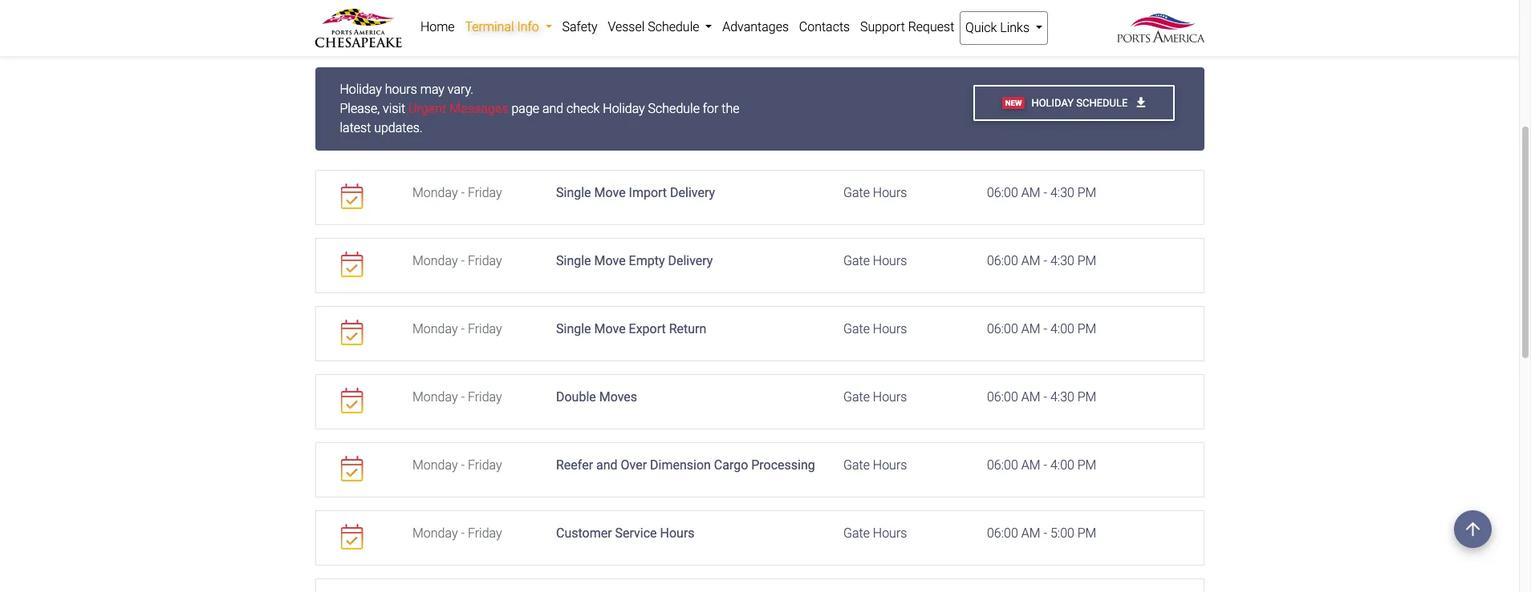 Task type: describe. For each thing, give the bounding box(es) containing it.
single for single move export return
[[556, 321, 591, 337]]

processing
[[751, 458, 815, 473]]

am for double moves
[[1021, 390, 1040, 405]]

support request link
[[855, 11, 959, 43]]

06:00 for single move empty delivery
[[987, 253, 1018, 268]]

pm for double moves
[[1077, 390, 1096, 405]]

terminal info link
[[460, 11, 557, 43]]

monday for single move export return
[[412, 321, 458, 337]]

new
[[1005, 99, 1022, 107]]

support
[[860, 19, 905, 35]]

single move export return
[[556, 321, 706, 337]]

hours
[[385, 82, 417, 97]]

arrow alt to bottom image
[[1137, 97, 1145, 108]]

06:00 for single move import delivery
[[987, 185, 1018, 200]]

gate hours for reefer and over dimension cargo processing
[[843, 458, 907, 473]]

monday for single move import delivery
[[412, 185, 458, 200]]

pm for single move import delivery
[[1077, 185, 1096, 200]]

hours for reefer and over dimension cargo processing
[[873, 458, 907, 473]]

import
[[629, 185, 667, 200]]

friday for single move import delivery
[[468, 185, 502, 200]]

3 06:00 am - 4:30 pm from the top
[[987, 390, 1096, 405]]

terminal info
[[465, 19, 542, 35]]

3 4:30 from the top
[[1050, 390, 1074, 405]]

monday - friday for double moves
[[412, 390, 502, 405]]

move for export
[[594, 321, 626, 337]]

over
[[621, 458, 647, 473]]

monday for double moves
[[412, 390, 458, 405]]

urgent
[[409, 101, 446, 116]]

friday for reefer and over dimension cargo processing
[[468, 458, 502, 473]]

06:00 am - 4:30 pm for empty
[[987, 253, 1096, 268]]

quick
[[965, 20, 997, 35]]

06:00 for customer service hours
[[987, 526, 1018, 541]]

for
[[703, 101, 719, 116]]

delivery for single move empty delivery
[[668, 253, 713, 268]]

safety
[[562, 19, 598, 35]]

move for empty
[[594, 253, 626, 268]]

hours for single move empty delivery
[[873, 253, 907, 268]]

06:00 for reefer and over dimension cargo processing
[[987, 458, 1018, 473]]

gate hours for double moves
[[843, 390, 907, 405]]

quick links link
[[959, 11, 1048, 45]]

5:00
[[1050, 526, 1074, 541]]

page
[[512, 101, 539, 116]]

support request
[[860, 19, 954, 35]]

gate hours for single move export return
[[843, 321, 907, 337]]

go to top image
[[1454, 511, 1492, 549]]

home link
[[415, 11, 460, 43]]

messages
[[450, 101, 508, 116]]

monday - friday for customer service hours
[[412, 526, 502, 541]]

hours for single move import delivery
[[873, 185, 907, 200]]

and for reefer
[[596, 458, 618, 473]]

delivery for single move import delivery
[[670, 185, 715, 200]]

06:00 am - 5:00 pm
[[987, 526, 1096, 541]]

pm for reefer and over dimension cargo processing
[[1077, 458, 1096, 473]]

4:00 for single move export return
[[1050, 321, 1074, 337]]

4:30 for empty
[[1050, 253, 1074, 268]]

please,
[[340, 101, 380, 116]]

friday for double moves
[[468, 390, 502, 405]]

pm for single move empty delivery
[[1077, 253, 1096, 268]]

friday for single move empty delivery
[[468, 253, 502, 268]]

page and check holiday schedule for the latest updates.
[[340, 101, 739, 135]]

gate hours for single move empty delivery
[[843, 253, 907, 268]]

gate for reefer and over dimension cargo processing
[[843, 458, 870, 473]]

gate for single move empty delivery
[[843, 253, 870, 268]]

dimension
[[650, 458, 711, 473]]

urgent messages link
[[409, 101, 508, 116]]

advantages
[[722, 19, 789, 35]]

holiday hours may vary. please, visit urgent messages
[[340, 82, 508, 116]]

info
[[517, 19, 539, 35]]

latest
[[340, 120, 371, 135]]

tab panel containing holiday hours may vary.
[[315, 67, 1204, 593]]

gate hours for single move import delivery
[[843, 185, 907, 200]]

monday - friday for single move import delivery
[[412, 185, 502, 200]]

am for single move empty delivery
[[1021, 253, 1040, 268]]

hours for double moves
[[873, 390, 907, 405]]

service
[[615, 526, 657, 541]]

06:00 am - 4:30 pm for import
[[987, 185, 1096, 200]]

vessel
[[608, 19, 645, 35]]

check
[[567, 101, 600, 116]]

vary.
[[448, 82, 473, 97]]

monday - friday for reefer and over dimension cargo processing
[[412, 458, 502, 473]]

vessel schedule link
[[603, 11, 717, 43]]

am for reefer and over dimension cargo processing
[[1021, 458, 1040, 473]]

may
[[420, 82, 444, 97]]

single move import delivery
[[556, 185, 715, 200]]



Task type: vqa. For each thing, say whether or not it's contained in the screenshot.
Hours associated with Single Move Empty Delivery
yes



Task type: locate. For each thing, give the bounding box(es) containing it.
cargo
[[714, 458, 748, 473]]

0 vertical spatial 06:00 am - 4:30 pm
[[987, 185, 1096, 200]]

2 gate hours from the top
[[843, 253, 907, 268]]

schedule for holiday
[[1076, 97, 1128, 109]]

3 gate hours from the top
[[843, 321, 907, 337]]

and right the page
[[542, 101, 563, 116]]

4 pm from the top
[[1077, 390, 1096, 405]]

holiday right "check" at left top
[[603, 101, 645, 116]]

single up double
[[556, 321, 591, 337]]

holiday for holiday schedule
[[1031, 97, 1074, 109]]

gate hours
[[843, 185, 907, 200], [843, 253, 907, 268], [843, 321, 907, 337], [843, 390, 907, 405], [843, 458, 907, 473], [843, 526, 907, 541]]

2 move from the top
[[594, 253, 626, 268]]

pm for single move export return
[[1077, 321, 1096, 337]]

am for single move export return
[[1021, 321, 1040, 337]]

0 horizontal spatial holiday
[[340, 82, 382, 97]]

contacts
[[799, 19, 850, 35]]

reefer and over dimension cargo processing
[[556, 458, 815, 473]]

single
[[556, 185, 591, 200], [556, 253, 591, 268], [556, 321, 591, 337]]

4:00 for reefer and over dimension cargo processing
[[1050, 458, 1074, 473]]

1 move from the top
[[594, 185, 626, 200]]

and left over on the left bottom of the page
[[596, 458, 618, 473]]

holiday right 'new'
[[1031, 97, 1074, 109]]

5 monday - friday from the top
[[412, 458, 502, 473]]

3 monday - friday from the top
[[412, 321, 502, 337]]

1 friday from the top
[[468, 185, 502, 200]]

1 vertical spatial single
[[556, 253, 591, 268]]

6 am from the top
[[1021, 526, 1040, 541]]

1 06:00 am - 4:30 pm from the top
[[987, 185, 1096, 200]]

gate hours for customer service hours
[[843, 526, 907, 541]]

gate
[[843, 185, 870, 200], [843, 253, 870, 268], [843, 321, 870, 337], [843, 390, 870, 405], [843, 458, 870, 473], [843, 526, 870, 541]]

friday for customer service hours
[[468, 526, 502, 541]]

schedule left for
[[648, 101, 700, 116]]

1 pm from the top
[[1077, 185, 1096, 200]]

5 gate hours from the top
[[843, 458, 907, 473]]

0 vertical spatial move
[[594, 185, 626, 200]]

1 monday - friday from the top
[[412, 185, 502, 200]]

single for single move import delivery
[[556, 185, 591, 200]]

holiday inside "holiday hours may vary. please, visit urgent messages"
[[340, 82, 382, 97]]

schedule for vessel
[[648, 19, 699, 35]]

double
[[556, 390, 596, 405]]

3 pm from the top
[[1077, 321, 1096, 337]]

1 4:00 from the top
[[1050, 321, 1074, 337]]

1 horizontal spatial holiday
[[603, 101, 645, 116]]

3 move from the top
[[594, 321, 626, 337]]

1 am from the top
[[1021, 185, 1040, 200]]

safety link
[[557, 11, 603, 43]]

2 vertical spatial move
[[594, 321, 626, 337]]

4:30
[[1050, 185, 1074, 200], [1050, 253, 1074, 268], [1050, 390, 1074, 405]]

5 gate from the top
[[843, 458, 870, 473]]

0 vertical spatial 4:00
[[1050, 321, 1074, 337]]

1 vertical spatial 06:00 am - 4:30 pm
[[987, 253, 1096, 268]]

0 vertical spatial single
[[556, 185, 591, 200]]

-
[[461, 185, 465, 200], [1043, 185, 1047, 200], [461, 253, 465, 268], [1043, 253, 1047, 268], [461, 321, 465, 337], [1043, 321, 1047, 337], [461, 390, 465, 405], [1043, 390, 1047, 405], [461, 458, 465, 473], [1043, 458, 1047, 473], [461, 526, 465, 541], [1043, 526, 1047, 541]]

2 single from the top
[[556, 253, 591, 268]]

06:00 for single move export return
[[987, 321, 1018, 337]]

5 am from the top
[[1021, 458, 1040, 473]]

06:00 am - 4:00 pm
[[987, 321, 1096, 337], [987, 458, 1096, 473]]

visit
[[383, 101, 405, 116]]

monday for reefer and over dimension cargo processing
[[412, 458, 458, 473]]

quick links
[[965, 20, 1033, 35]]

2 vertical spatial 4:30
[[1050, 390, 1074, 405]]

hours
[[873, 185, 907, 200], [873, 253, 907, 268], [873, 321, 907, 337], [873, 390, 907, 405], [873, 458, 907, 473], [660, 526, 695, 541], [873, 526, 907, 541]]

monday for single move empty delivery
[[412, 253, 458, 268]]

4 gate hours from the top
[[843, 390, 907, 405]]

6 monday from the top
[[412, 526, 458, 541]]

links
[[1000, 20, 1030, 35]]

tab list
[[321, 0, 1205, 22]]

2 06:00 am - 4:00 pm from the top
[[987, 458, 1096, 473]]

2 horizontal spatial holiday
[[1031, 97, 1074, 109]]

1 06:00 am - 4:00 pm from the top
[[987, 321, 1096, 337]]

friday
[[468, 185, 502, 200], [468, 253, 502, 268], [468, 321, 502, 337], [468, 390, 502, 405], [468, 458, 502, 473], [468, 526, 502, 541]]

6 friday from the top
[[468, 526, 502, 541]]

return
[[669, 321, 706, 337]]

export
[[629, 321, 666, 337]]

1 vertical spatial delivery
[[668, 253, 713, 268]]

schedule right the vessel
[[648, 19, 699, 35]]

request
[[908, 19, 954, 35]]

move left empty
[[594, 253, 626, 268]]

single left empty
[[556, 253, 591, 268]]

6 gate hours from the top
[[843, 526, 907, 541]]

gate for single move export return
[[843, 321, 870, 337]]

schedule
[[648, 19, 699, 35], [1076, 97, 1128, 109], [648, 101, 700, 116]]

4 monday from the top
[[412, 390, 458, 405]]

monday for customer service hours
[[412, 526, 458, 541]]

4 friday from the top
[[468, 390, 502, 405]]

06:00 am - 4:00 pm for single move export return
[[987, 321, 1096, 337]]

5 friday from the top
[[468, 458, 502, 473]]

hours for single move export return
[[873, 321, 907, 337]]

3 friday from the top
[[468, 321, 502, 337]]

reefer
[[556, 458, 593, 473]]

2 gate from the top
[[843, 253, 870, 268]]

1 horizontal spatial and
[[596, 458, 618, 473]]

5 06:00 from the top
[[987, 458, 1018, 473]]

moves
[[599, 390, 637, 405]]

2 am from the top
[[1021, 253, 1040, 268]]

move
[[594, 185, 626, 200], [594, 253, 626, 268], [594, 321, 626, 337]]

2 pm from the top
[[1077, 253, 1096, 268]]

1 vertical spatial move
[[594, 253, 626, 268]]

and inside page and check holiday schedule for the latest updates.
[[542, 101, 563, 116]]

3 single from the top
[[556, 321, 591, 337]]

single left import
[[556, 185, 591, 200]]

contacts link
[[794, 11, 855, 43]]

2 monday - friday from the top
[[412, 253, 502, 268]]

2 06:00 am - 4:30 pm from the top
[[987, 253, 1096, 268]]

am for single move import delivery
[[1021, 185, 1040, 200]]

holiday for holiday hours may vary. please, visit urgent messages
[[340, 82, 382, 97]]

monday - friday
[[412, 185, 502, 200], [412, 253, 502, 268], [412, 321, 502, 337], [412, 390, 502, 405], [412, 458, 502, 473], [412, 526, 502, 541]]

holiday up please,
[[340, 82, 382, 97]]

06:00 am - 4:30 pm
[[987, 185, 1096, 200], [987, 253, 1096, 268], [987, 390, 1096, 405]]

terminal
[[465, 19, 514, 35]]

3 am from the top
[[1021, 321, 1040, 337]]

am
[[1021, 185, 1040, 200], [1021, 253, 1040, 268], [1021, 321, 1040, 337], [1021, 390, 1040, 405], [1021, 458, 1040, 473], [1021, 526, 1040, 541]]

06:00
[[987, 185, 1018, 200], [987, 253, 1018, 268], [987, 321, 1018, 337], [987, 390, 1018, 405], [987, 458, 1018, 473], [987, 526, 1018, 541]]

pm
[[1077, 185, 1096, 200], [1077, 253, 1096, 268], [1077, 321, 1096, 337], [1077, 390, 1096, 405], [1077, 458, 1096, 473], [1077, 526, 1096, 541]]

friday for single move export return
[[468, 321, 502, 337]]

1 gate hours from the top
[[843, 185, 907, 200]]

holiday inside page and check holiday schedule for the latest updates.
[[603, 101, 645, 116]]

0 vertical spatial delivery
[[670, 185, 715, 200]]

move left export at the left
[[594, 321, 626, 337]]

move for import
[[594, 185, 626, 200]]

advantages link
[[717, 11, 794, 43]]

monday - friday for single move empty delivery
[[412, 253, 502, 268]]

6 monday - friday from the top
[[412, 526, 502, 541]]

2 06:00 from the top
[[987, 253, 1018, 268]]

holiday
[[340, 82, 382, 97], [1031, 97, 1074, 109], [603, 101, 645, 116]]

monday
[[412, 185, 458, 200], [412, 253, 458, 268], [412, 321, 458, 337], [412, 390, 458, 405], [412, 458, 458, 473], [412, 526, 458, 541]]

holiday schedule
[[1031, 97, 1130, 109]]

empty
[[629, 253, 665, 268]]

4 am from the top
[[1021, 390, 1040, 405]]

the
[[722, 101, 739, 116]]

1 single from the top
[[556, 185, 591, 200]]

1 06:00 from the top
[[987, 185, 1018, 200]]

4 monday - friday from the top
[[412, 390, 502, 405]]

2 friday from the top
[[468, 253, 502, 268]]

pm for customer service hours
[[1077, 526, 1096, 541]]

single for single move empty delivery
[[556, 253, 591, 268]]

customer
[[556, 526, 612, 541]]

1 monday from the top
[[412, 185, 458, 200]]

0 vertical spatial and
[[542, 101, 563, 116]]

am for customer service hours
[[1021, 526, 1040, 541]]

1 vertical spatial 06:00 am - 4:00 pm
[[987, 458, 1096, 473]]

schedule left arrow alt to bottom "image"
[[1076, 97, 1128, 109]]

0 horizontal spatial and
[[542, 101, 563, 116]]

gate for double moves
[[843, 390, 870, 405]]

2 4:30 from the top
[[1050, 253, 1074, 268]]

gate for single move import delivery
[[843, 185, 870, 200]]

vessel schedule
[[608, 19, 702, 35]]

5 pm from the top
[[1077, 458, 1096, 473]]

move left import
[[594, 185, 626, 200]]

1 vertical spatial and
[[596, 458, 618, 473]]

delivery right empty
[[668, 253, 713, 268]]

6 pm from the top
[[1077, 526, 1096, 541]]

3 gate from the top
[[843, 321, 870, 337]]

customer service hours
[[556, 526, 695, 541]]

4:00
[[1050, 321, 1074, 337], [1050, 458, 1074, 473]]

single move empty delivery
[[556, 253, 713, 268]]

updates.
[[374, 120, 423, 135]]

hours for customer service hours
[[873, 526, 907, 541]]

3 monday from the top
[[412, 321, 458, 337]]

1 4:30 from the top
[[1050, 185, 1074, 200]]

delivery right import
[[670, 185, 715, 200]]

2 vertical spatial 06:00 am - 4:30 pm
[[987, 390, 1096, 405]]

and for page
[[542, 101, 563, 116]]

delivery
[[670, 185, 715, 200], [668, 253, 713, 268]]

1 vertical spatial 4:30
[[1050, 253, 1074, 268]]

1 vertical spatial 4:00
[[1050, 458, 1074, 473]]

gate for customer service hours
[[843, 526, 870, 541]]

1 gate from the top
[[843, 185, 870, 200]]

0 vertical spatial 4:30
[[1050, 185, 1074, 200]]

4 gate from the top
[[843, 390, 870, 405]]

06:00 am - 4:00 pm for reefer and over dimension cargo processing
[[987, 458, 1096, 473]]

home
[[420, 19, 455, 35]]

double moves
[[556, 390, 637, 405]]

0 vertical spatial 06:00 am - 4:00 pm
[[987, 321, 1096, 337]]

2 monday from the top
[[412, 253, 458, 268]]

schedule inside page and check holiday schedule for the latest updates.
[[648, 101, 700, 116]]

and
[[542, 101, 563, 116], [596, 458, 618, 473]]

monday - friday for single move export return
[[412, 321, 502, 337]]

5 monday from the top
[[412, 458, 458, 473]]

3 06:00 from the top
[[987, 321, 1018, 337]]

4:30 for import
[[1050, 185, 1074, 200]]

tab panel
[[315, 67, 1204, 593]]

4 06:00 from the top
[[987, 390, 1018, 405]]

2 vertical spatial single
[[556, 321, 591, 337]]

6 06:00 from the top
[[987, 526, 1018, 541]]

06:00 for double moves
[[987, 390, 1018, 405]]

6 gate from the top
[[843, 526, 870, 541]]

2 4:00 from the top
[[1050, 458, 1074, 473]]



